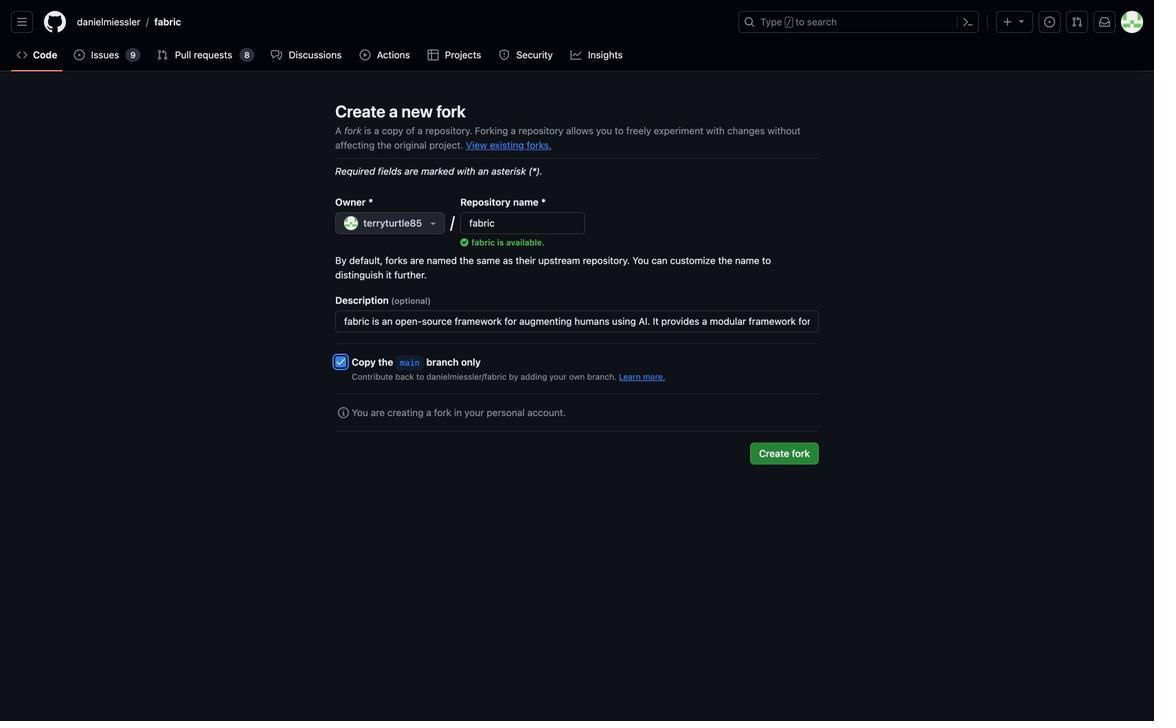 Task type: describe. For each thing, give the bounding box(es) containing it.
1 vertical spatial git pull request image
[[157, 49, 168, 60]]

issue opened image for the bottom "git pull request" icon
[[74, 49, 85, 60]]

check circle fill image
[[461, 238, 469, 247]]

code image
[[16, 49, 27, 60]]

comment discussion image
[[271, 49, 282, 60]]

triangle down image
[[1016, 15, 1027, 26]]

notifications image
[[1100, 16, 1111, 27]]

graph image
[[571, 49, 582, 60]]



Task type: locate. For each thing, give the bounding box(es) containing it.
1 vertical spatial issue opened image
[[74, 49, 85, 60]]

git pull request image
[[1072, 16, 1083, 27], [157, 49, 168, 60]]

1 horizontal spatial issue opened image
[[1045, 16, 1056, 27]]

issue opened image for topmost "git pull request" icon
[[1045, 16, 1056, 27]]

0 horizontal spatial git pull request image
[[157, 49, 168, 60]]

issue opened image right triangle down image
[[1045, 16, 1056, 27]]

issue opened image right code icon
[[74, 49, 85, 60]]

shield image
[[499, 49, 510, 60]]

list
[[71, 11, 730, 33]]

plus image
[[1003, 16, 1014, 27]]

command palette image
[[963, 16, 974, 27]]

None checkbox
[[335, 357, 346, 368]]

1 horizontal spatial git pull request image
[[1072, 16, 1083, 27]]

play image
[[360, 49, 371, 60]]

None text field
[[461, 213, 585, 234]]

triangle down image
[[428, 218, 439, 229]]

issue opened image
[[1045, 16, 1056, 27], [74, 49, 85, 60]]

homepage image
[[44, 11, 66, 33]]

0 vertical spatial issue opened image
[[1045, 16, 1056, 27]]

table image
[[428, 49, 439, 60]]

0 vertical spatial git pull request image
[[1072, 16, 1083, 27]]

Description text field
[[336, 311, 818, 332]]

0 horizontal spatial issue opened image
[[74, 49, 85, 60]]

sc 9kayk9 0 image
[[338, 408, 349, 419]]



Task type: vqa. For each thing, say whether or not it's contained in the screenshot.
star icon to the top
no



